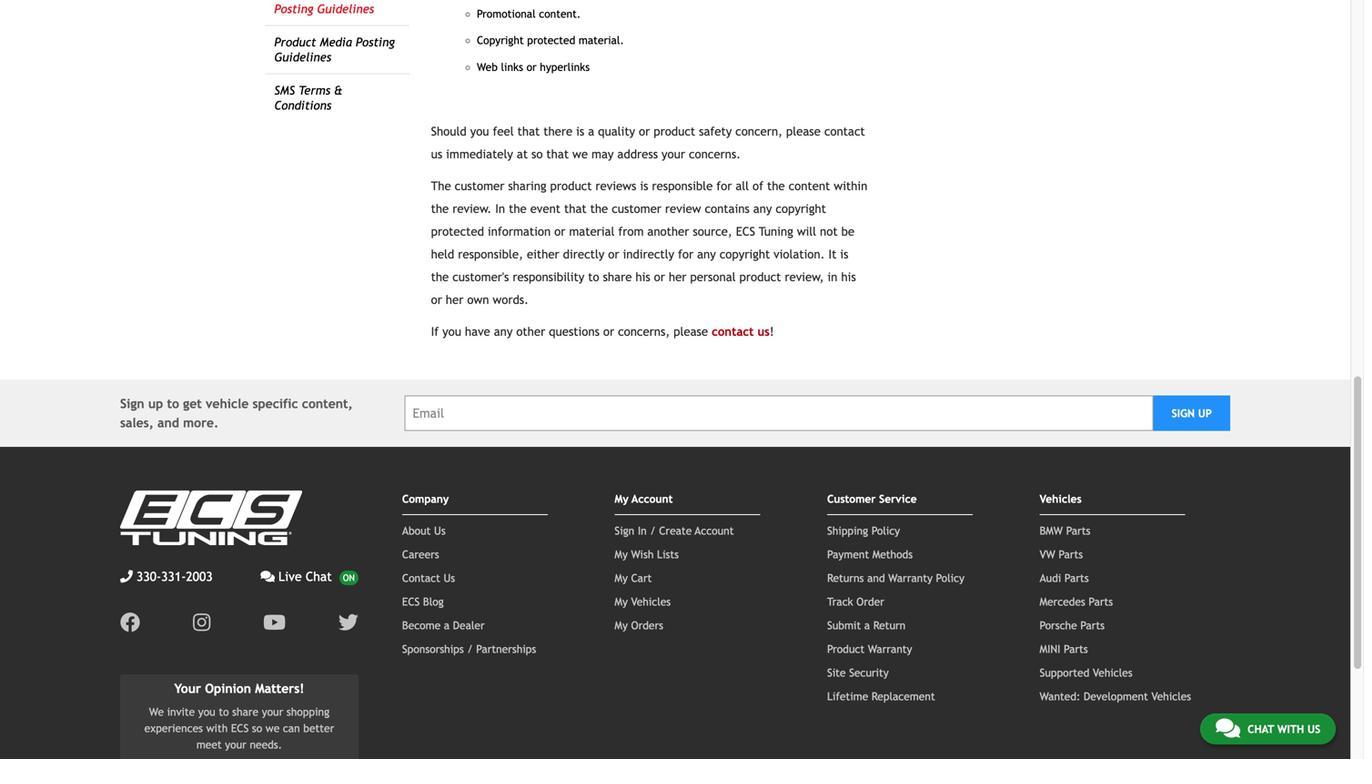 Task type: describe. For each thing, give the bounding box(es) containing it.
links
[[501, 61, 523, 73]]

you for should
[[470, 124, 489, 138]]

meet
[[196, 738, 222, 751]]

Email email field
[[405, 395, 1153, 431]]

or down from
[[608, 247, 619, 261]]

live
[[279, 569, 302, 584]]

1 horizontal spatial policy
[[936, 572, 965, 584]]

0 horizontal spatial contact
[[712, 324, 754, 339]]

sponsorships / partnerships
[[402, 643, 536, 655]]

a for company
[[444, 619, 450, 632]]

hyperlinks
[[540, 61, 590, 73]]

sms
[[274, 83, 295, 97]]

us for contact us
[[444, 572, 455, 584]]

comments image for chat
[[1216, 717, 1241, 739]]

contact
[[402, 572, 440, 584]]

there
[[544, 124, 573, 138]]

ecs blog
[[402, 595, 444, 608]]

terms
[[299, 83, 330, 97]]

331-
[[161, 569, 186, 584]]

my vehicles link
[[615, 595, 671, 608]]

us for about us
[[434, 524, 446, 537]]

live chat link
[[261, 567, 359, 586]]

if you have any other questions or concerns, please contact us !
[[431, 324, 774, 339]]

may
[[592, 147, 614, 161]]

facebook logo image
[[120, 613, 140, 633]]

returns
[[827, 572, 864, 584]]

bmw parts link
[[1040, 524, 1091, 537]]

tuning
[[759, 224, 793, 238]]

responsible
[[652, 179, 713, 193]]

0 vertical spatial account
[[632, 492, 673, 505]]

ecs inside we invite you to share your shopping experiences with ecs so we can better meet your needs.
[[231, 722, 249, 734]]

payment methods link
[[827, 548, 913, 561]]

my wish lists
[[615, 548, 679, 561]]

the up information
[[509, 202, 527, 216]]

&
[[334, 83, 343, 97]]

return
[[873, 619, 906, 632]]

methods
[[873, 548, 913, 561]]

sponsorships
[[402, 643, 464, 655]]

review
[[320, 0, 358, 1]]

1 vertical spatial in
[[638, 524, 647, 537]]

my for my account
[[615, 492, 629, 505]]

order
[[857, 595, 885, 608]]

posting for product review posting guidelines
[[274, 2, 313, 16]]

bmw
[[1040, 524, 1063, 537]]

0 vertical spatial policy
[[872, 524, 900, 537]]

instagram logo image
[[193, 613, 210, 633]]

vehicles right development
[[1152, 690, 1191, 703]]

0 horizontal spatial copyright
[[720, 247, 770, 261]]

1 vertical spatial warranty
[[868, 643, 912, 655]]

the
[[431, 179, 451, 193]]

you inside we invite you to share your shopping experiences with ecs so we can better meet your needs.
[[198, 705, 215, 718]]

opinion
[[205, 681, 251, 696]]

if
[[431, 324, 439, 339]]

the down held
[[431, 270, 449, 284]]

porsche parts
[[1040, 619, 1105, 632]]

we
[[149, 705, 164, 718]]

become a dealer
[[402, 619, 485, 632]]

vw parts link
[[1040, 548, 1083, 561]]

either
[[527, 247, 559, 261]]

2 horizontal spatial any
[[753, 202, 772, 216]]

vehicles up orders
[[631, 595, 671, 608]]

my for my orders
[[615, 619, 628, 632]]

product review posting guidelines link
[[274, 0, 374, 16]]

to inside we invite you to share your shopping experiences with ecs so we can better meet your needs.
[[219, 705, 229, 718]]

ecs blog link
[[402, 595, 444, 608]]

wish
[[631, 548, 654, 561]]

mercedes parts
[[1040, 595, 1113, 608]]

0 horizontal spatial any
[[494, 324, 513, 339]]

1 vertical spatial chat
[[1248, 723, 1274, 735]]

share inside the customer sharing product reviews is responsible for all of the content within the review. in the event that the customer review contains any copyright protected information or material from another source, ecs tuning will not be held responsible, either directly or indirectly for any copyright violation. it is the customer's responsibility to share his or her personal product review, in his or her own words.
[[603, 270, 632, 284]]

vehicles up the wanted: development vehicles
[[1093, 666, 1133, 679]]

my orders link
[[615, 619, 664, 632]]

or down indirectly
[[654, 270, 665, 284]]

please inside should you feel that there is a quality or product safety concern, please contact us immediately at
[[786, 124, 821, 138]]

shipping policy link
[[827, 524, 900, 537]]

returns and warranty policy
[[827, 572, 965, 584]]

is for reviews
[[640, 179, 648, 193]]

1 his from the left
[[636, 270, 651, 284]]

1 vertical spatial her
[[446, 293, 464, 307]]

a for customer service
[[864, 619, 870, 632]]

customer
[[827, 492, 876, 505]]

up for sign up
[[1198, 407, 1212, 420]]

1 vertical spatial that
[[547, 147, 569, 161]]

create
[[659, 524, 692, 537]]

payment methods
[[827, 548, 913, 561]]

you for if
[[442, 324, 461, 339]]

comments image for live
[[261, 570, 275, 583]]

it
[[829, 247, 837, 261]]

parts for bmw parts
[[1066, 524, 1091, 537]]

we inside we invite you to share your shopping experiences with ecs so we can better meet your needs.
[[266, 722, 280, 734]]

protected inside the customer sharing product reviews is responsible for all of the content within the review. in the event that the customer review contains any copyright protected information or material from another source, ecs tuning will not be held responsible, either directly or indirectly for any copyright violation. it is the customer's responsibility to share his or her personal product review, in his or her own words.
[[431, 224, 484, 238]]

customer service
[[827, 492, 917, 505]]

cart
[[631, 572, 652, 584]]

information
[[488, 224, 551, 238]]

own
[[467, 293, 489, 307]]

is for there
[[576, 124, 585, 138]]

submit
[[827, 619, 861, 632]]

questions
[[549, 324, 600, 339]]

parts for mini parts
[[1064, 643, 1088, 655]]

2 horizontal spatial product
[[740, 270, 781, 284]]

parts for audi parts
[[1065, 572, 1089, 584]]

or inside should you feel that there is a quality or product safety concern, please contact us immediately at
[[639, 124, 650, 138]]

ecs tuning image
[[120, 491, 302, 545]]

2 vertical spatial us
[[1308, 723, 1321, 735]]

directly
[[563, 247, 605, 261]]

my for my cart
[[615, 572, 628, 584]]

immediately
[[446, 147, 513, 161]]

content.
[[539, 7, 581, 20]]

parts for vw parts
[[1059, 548, 1083, 561]]

source,
[[693, 224, 732, 238]]

address
[[617, 147, 658, 161]]

or right links
[[527, 61, 537, 73]]

supported vehicles link
[[1040, 666, 1133, 679]]

or up if
[[431, 293, 442, 307]]

porsche
[[1040, 619, 1077, 632]]

or down "event" at the left top
[[554, 224, 566, 238]]

the down the
[[431, 202, 449, 216]]

material.
[[579, 34, 624, 47]]

posting for product media posting guidelines
[[356, 35, 395, 49]]

shipping
[[827, 524, 868, 537]]

in
[[828, 270, 838, 284]]

share inside we invite you to share your shopping experiences with ecs so we can better meet your needs.
[[232, 705, 259, 718]]

responsibility
[[513, 270, 585, 284]]

violation.
[[774, 247, 825, 261]]

in inside the customer sharing product reviews is responsible for all of the content within the review. in the event that the customer review contains any copyright protected information or material from another source, ecs tuning will not be held responsible, either directly or indirectly for any copyright violation. it is the customer's responsibility to share his or her personal product review, in his or her own words.
[[495, 202, 505, 216]]

better
[[303, 722, 334, 734]]

supported
[[1040, 666, 1090, 679]]

careers link
[[402, 548, 439, 561]]

0 vertical spatial customer
[[455, 179, 505, 193]]

my cart link
[[615, 572, 652, 584]]

concern,
[[736, 124, 783, 138]]

with inside we invite you to share your shopping experiences with ecs so we can better meet your needs.
[[206, 722, 228, 734]]

2 vertical spatial is
[[840, 247, 849, 261]]

1 vertical spatial any
[[697, 247, 716, 261]]

parts for mercedes parts
[[1089, 595, 1113, 608]]

my for my vehicles
[[615, 595, 628, 608]]

contact us link
[[712, 324, 770, 339]]

safety
[[699, 124, 732, 138]]

or right questions
[[603, 324, 614, 339]]

needs.
[[250, 738, 282, 751]]



Task type: locate. For each thing, give the bounding box(es) containing it.
copyright protected material.
[[477, 34, 624, 47]]

product down submit
[[827, 643, 865, 655]]

1 vertical spatial posting
[[356, 35, 395, 49]]

any down source,
[[697, 247, 716, 261]]

we left may
[[573, 147, 588, 161]]

product for product warranty
[[827, 643, 865, 655]]

1 vertical spatial to
[[167, 396, 179, 411]]

0 vertical spatial is
[[576, 124, 585, 138]]

1 horizontal spatial ecs
[[402, 595, 420, 608]]

vehicles up bmw parts
[[1040, 492, 1082, 505]]

to down directly
[[588, 270, 599, 284]]

is right reviews
[[640, 179, 648, 193]]

1 vertical spatial and
[[867, 572, 885, 584]]

so inside we invite you to share your shopping experiences with ecs so we can better meet your needs.
[[252, 722, 262, 734]]

posting inside product media posting guidelines
[[356, 35, 395, 49]]

0 vertical spatial chat
[[306, 569, 332, 584]]

0 vertical spatial comments image
[[261, 570, 275, 583]]

reviews
[[596, 179, 637, 193]]

the up "material"
[[590, 202, 608, 216]]

your right meet
[[225, 738, 247, 751]]

or
[[527, 61, 537, 73], [639, 124, 650, 138], [554, 224, 566, 238], [608, 247, 619, 261], [654, 270, 665, 284], [431, 293, 442, 307], [603, 324, 614, 339]]

ecs down the your opinion matters!
[[231, 722, 249, 734]]

quality
[[598, 124, 635, 138]]

from
[[618, 224, 644, 238]]

words.
[[493, 293, 529, 307]]

0 horizontal spatial her
[[446, 293, 464, 307]]

sign for sign up to get vehicle specific content, sales, and more.
[[120, 396, 144, 411]]

to left get
[[167, 396, 179, 411]]

product left safety
[[654, 124, 696, 138]]

0 horizontal spatial chat
[[306, 569, 332, 584]]

payment
[[827, 548, 869, 561]]

and up order on the bottom
[[867, 572, 885, 584]]

1 horizontal spatial your
[[262, 705, 283, 718]]

please right concerns,
[[674, 324, 708, 339]]

1 horizontal spatial product
[[654, 124, 696, 138]]

and inside sign up to get vehicle specific content, sales, and more.
[[158, 416, 179, 430]]

2 vertical spatial any
[[494, 324, 513, 339]]

the
[[767, 179, 785, 193], [431, 202, 449, 216], [509, 202, 527, 216], [590, 202, 608, 216], [431, 270, 449, 284]]

0 vertical spatial ecs
[[736, 224, 755, 238]]

1 horizontal spatial /
[[650, 524, 656, 537]]

for
[[717, 179, 732, 193], [678, 247, 694, 261]]

web links or hyperlinks
[[477, 61, 590, 73]]

service
[[879, 492, 917, 505]]

you right the invite
[[198, 705, 215, 718]]

0 vertical spatial so
[[532, 147, 543, 161]]

parts
[[1066, 524, 1091, 537], [1059, 548, 1083, 561], [1065, 572, 1089, 584], [1089, 595, 1113, 608], [1081, 619, 1105, 632], [1064, 643, 1088, 655]]

1 vertical spatial is
[[640, 179, 648, 193]]

1 vertical spatial us
[[758, 324, 770, 339]]

other
[[516, 324, 545, 339]]

sign inside sign up button
[[1172, 407, 1195, 420]]

your for share
[[262, 705, 283, 718]]

contact inside should you feel that there is a quality or product safety concern, please contact us immediately at
[[824, 124, 865, 138]]

lists
[[657, 548, 679, 561]]

review.
[[453, 202, 492, 216]]

up inside sign up button
[[1198, 407, 1212, 420]]

us up email email field
[[758, 324, 770, 339]]

not
[[820, 224, 838, 238]]

indirectly
[[623, 247, 675, 261]]

should
[[431, 124, 467, 138]]

sign for sign up
[[1172, 407, 1195, 420]]

0 horizontal spatial posting
[[274, 2, 313, 16]]

so up needs.
[[252, 722, 262, 734]]

submit a return
[[827, 619, 906, 632]]

contains
[[705, 202, 750, 216]]

up inside sign up to get vehicle specific content, sales, and more.
[[148, 396, 163, 411]]

that inside the customer sharing product reviews is responsible for all of the content within the review. in the event that the customer review contains any copyright protected information or material from another source, ecs tuning will not be held responsible, either directly or indirectly for any copyright violation. it is the customer's responsibility to share his or her personal product review, in his or her own words.
[[564, 202, 587, 216]]

track order
[[827, 595, 885, 608]]

that
[[518, 124, 540, 138], [547, 147, 569, 161], [564, 202, 587, 216]]

1 my from the top
[[615, 492, 629, 505]]

product warranty
[[827, 643, 912, 655]]

1 horizontal spatial in
[[638, 524, 647, 537]]

1 horizontal spatial to
[[219, 705, 229, 718]]

product for product review posting guidelines
[[274, 0, 316, 1]]

to down opinion
[[219, 705, 229, 718]]

2 vertical spatial your
[[225, 738, 247, 751]]

the right of
[[767, 179, 785, 193]]

0 horizontal spatial we
[[266, 722, 280, 734]]

should you feel that there is a quality or product safety concern, please contact us immediately at
[[431, 124, 865, 161]]

invite
[[167, 705, 195, 718]]

that inside should you feel that there is a quality or product safety concern, please contact us immediately at
[[518, 124, 540, 138]]

account
[[632, 492, 673, 505], [695, 524, 734, 537]]

share down indirectly
[[603, 270, 632, 284]]

experiences
[[144, 722, 203, 734]]

contact
[[824, 124, 865, 138], [712, 324, 754, 339]]

1 horizontal spatial we
[[573, 147, 588, 161]]

contact left '!'
[[712, 324, 754, 339]]

0 vertical spatial please
[[786, 124, 821, 138]]

site security link
[[827, 666, 889, 679]]

become a dealer link
[[402, 619, 485, 632]]

that down there
[[547, 147, 569, 161]]

get
[[183, 396, 202, 411]]

protected
[[527, 34, 576, 47], [431, 224, 484, 238]]

to
[[588, 270, 599, 284], [167, 396, 179, 411], [219, 705, 229, 718]]

a left 'dealer'
[[444, 619, 450, 632]]

product up "event" at the left top
[[550, 179, 592, 193]]

her left personal
[[669, 270, 687, 284]]

2 horizontal spatial your
[[662, 147, 685, 161]]

chat with us link
[[1200, 714, 1336, 745]]

2 horizontal spatial is
[[840, 247, 849, 261]]

your up the responsible
[[662, 147, 685, 161]]

0 horizontal spatial your
[[225, 738, 247, 751]]

you up immediately
[[470, 124, 489, 138]]

product warranty link
[[827, 643, 912, 655]]

a inside should you feel that there is a quality or product safety concern, please contact us immediately at
[[588, 124, 595, 138]]

1 vertical spatial customer
[[612, 202, 662, 216]]

1 horizontal spatial with
[[1278, 723, 1304, 735]]

1 vertical spatial /
[[467, 643, 473, 655]]

1 vertical spatial ecs
[[402, 595, 420, 608]]

a left return
[[864, 619, 870, 632]]

us
[[431, 147, 443, 161], [758, 324, 770, 339]]

my up my wish lists link
[[615, 492, 629, 505]]

product left review,
[[740, 270, 781, 284]]

posting up product media posting guidelines
[[274, 2, 313, 16]]

parts right bmw
[[1066, 524, 1091, 537]]

0 horizontal spatial and
[[158, 416, 179, 430]]

in up "wish"
[[638, 524, 647, 537]]

0 vertical spatial her
[[669, 270, 687, 284]]

sign up to get vehicle specific content, sales, and more.
[[120, 396, 353, 430]]

1 horizontal spatial posting
[[356, 35, 395, 49]]

product inside product review posting guidelines
[[274, 0, 316, 1]]

product
[[654, 124, 696, 138], [550, 179, 592, 193], [740, 270, 781, 284]]

site
[[827, 666, 846, 679]]

product for product media posting guidelines
[[274, 35, 316, 49]]

promotional content.
[[477, 7, 581, 20]]

so that we may address your concerns.
[[532, 147, 741, 161]]

0 vertical spatial /
[[650, 524, 656, 537]]

1 horizontal spatial up
[[1198, 407, 1212, 420]]

my down the my cart link
[[615, 595, 628, 608]]

my cart
[[615, 572, 652, 584]]

copyright down tuning
[[720, 247, 770, 261]]

we
[[573, 147, 588, 161], [266, 722, 280, 734]]

1 vertical spatial product
[[550, 179, 592, 193]]

contact us link
[[402, 572, 455, 584]]

your for address
[[662, 147, 685, 161]]

to inside sign up to get vehicle specific content, sales, and more.
[[167, 396, 179, 411]]

comments image inside live chat link
[[261, 570, 275, 583]]

1 horizontal spatial his
[[841, 270, 856, 284]]

1 vertical spatial policy
[[936, 572, 965, 584]]

0 vertical spatial for
[[717, 179, 732, 193]]

1 vertical spatial your
[[262, 705, 283, 718]]

copyright up will at the top
[[776, 202, 826, 216]]

0 vertical spatial copyright
[[776, 202, 826, 216]]

!
[[770, 324, 774, 339]]

your
[[662, 147, 685, 161], [262, 705, 283, 718], [225, 738, 247, 751]]

comments image inside chat with us link
[[1216, 717, 1241, 739]]

any right have
[[494, 324, 513, 339]]

mini parts
[[1040, 643, 1088, 655]]

mercedes
[[1040, 595, 1086, 608]]

careers
[[402, 548, 439, 561]]

sign inside sign up to get vehicle specific content, sales, and more.
[[120, 396, 144, 411]]

guidelines for review
[[317, 2, 374, 16]]

youtube logo image
[[263, 613, 286, 633]]

0 horizontal spatial so
[[252, 722, 262, 734]]

1 horizontal spatial a
[[588, 124, 595, 138]]

2 vertical spatial to
[[219, 705, 229, 718]]

0 horizontal spatial account
[[632, 492, 673, 505]]

my for my wish lists
[[615, 548, 628, 561]]

or up "address"
[[639, 124, 650, 138]]

parts up porsche parts
[[1089, 595, 1113, 608]]

0 vertical spatial warranty
[[889, 572, 933, 584]]

and right sales,
[[158, 416, 179, 430]]

0 vertical spatial us
[[431, 147, 443, 161]]

0 horizontal spatial for
[[678, 247, 694, 261]]

product left review at the top left of page
[[274, 0, 316, 1]]

0 vertical spatial protected
[[527, 34, 576, 47]]

comments image left chat with us
[[1216, 717, 1241, 739]]

1 vertical spatial we
[[266, 722, 280, 734]]

posting inside product review posting guidelines
[[274, 2, 313, 16]]

a left quality
[[588, 124, 595, 138]]

ecs
[[736, 224, 755, 238], [402, 595, 420, 608], [231, 722, 249, 734]]

0 horizontal spatial protected
[[431, 224, 484, 238]]

you right if
[[442, 324, 461, 339]]

comments image left live
[[261, 570, 275, 583]]

my account
[[615, 492, 673, 505]]

1 horizontal spatial so
[[532, 147, 543, 161]]

to inside the customer sharing product reviews is responsible for all of the content within the review. in the event that the customer review contains any copyright protected information or material from another source, ecs tuning will not be held responsible, either directly or indirectly for any copyright violation. it is the customer's responsibility to share his or her personal product review, in his or her own words.
[[588, 270, 599, 284]]

protected down review.
[[431, 224, 484, 238]]

product inside product media posting guidelines
[[274, 35, 316, 49]]

personal
[[690, 270, 736, 284]]

0 horizontal spatial product
[[550, 179, 592, 193]]

your down matters!
[[262, 705, 283, 718]]

1 vertical spatial comments image
[[1216, 717, 1241, 739]]

that up "material"
[[564, 202, 587, 216]]

twitter logo image
[[339, 613, 359, 633]]

so right at
[[532, 147, 543, 161]]

is right there
[[576, 124, 585, 138]]

my left orders
[[615, 619, 628, 632]]

lifetime replacement
[[827, 690, 935, 703]]

parts for porsche parts
[[1081, 619, 1105, 632]]

ecs inside the customer sharing product reviews is responsible for all of the content within the review. in the event that the customer review contains any copyright protected information or material from another source, ecs tuning will not be held responsible, either directly or indirectly for any copyright violation. it is the customer's responsibility to share his or her personal product review, in his or her own words.
[[736, 224, 755, 238]]

sms terms & conditions link
[[274, 83, 343, 112]]

0 horizontal spatial you
[[198, 705, 215, 718]]

0 horizontal spatial up
[[148, 396, 163, 411]]

0 horizontal spatial is
[[576, 124, 585, 138]]

guidelines inside product media posting guidelines
[[274, 50, 331, 64]]

contact up within
[[824, 124, 865, 138]]

0 horizontal spatial /
[[467, 643, 473, 655]]

/ left create at the bottom
[[650, 524, 656, 537]]

us inside should you feel that there is a quality or product safety concern, please contact us immediately at
[[431, 147, 443, 161]]

parts right vw
[[1059, 548, 1083, 561]]

product inside should you feel that there is a quality or product safety concern, please contact us immediately at
[[654, 124, 696, 138]]

2 vertical spatial product
[[740, 270, 781, 284]]

comments image
[[261, 570, 275, 583], [1216, 717, 1241, 739]]

at
[[517, 147, 528, 161]]

2 my from the top
[[615, 548, 628, 561]]

5 my from the top
[[615, 619, 628, 632]]

ecs down contains
[[736, 224, 755, 238]]

guidelines for media
[[274, 50, 331, 64]]

phone image
[[120, 570, 133, 583]]

warranty down return
[[868, 643, 912, 655]]

posting right media
[[356, 35, 395, 49]]

1 horizontal spatial comments image
[[1216, 717, 1241, 739]]

3 my from the top
[[615, 572, 628, 584]]

web
[[477, 61, 498, 73]]

1 horizontal spatial you
[[442, 324, 461, 339]]

any down of
[[753, 202, 772, 216]]

for left all
[[717, 179, 732, 193]]

customer up review.
[[455, 179, 505, 193]]

protected down content.
[[527, 34, 576, 47]]

please right concern,
[[786, 124, 821, 138]]

warranty down methods
[[889, 572, 933, 584]]

is
[[576, 124, 585, 138], [640, 179, 648, 193], [840, 247, 849, 261]]

parts up mercedes parts link
[[1065, 572, 1089, 584]]

customer up from
[[612, 202, 662, 216]]

in right review.
[[495, 202, 505, 216]]

chat with us
[[1248, 723, 1321, 735]]

my left cart
[[615, 572, 628, 584]]

sign for sign in / create account
[[615, 524, 635, 537]]

1 vertical spatial product
[[274, 35, 316, 49]]

up for sign up to get vehicle specific content, sales, and more.
[[148, 396, 163, 411]]

audi parts link
[[1040, 572, 1089, 584]]

/ down 'dealer'
[[467, 643, 473, 655]]

his right in
[[841, 270, 856, 284]]

0 horizontal spatial ecs
[[231, 722, 249, 734]]

held
[[431, 247, 454, 261]]

content
[[789, 179, 830, 193]]

my left "wish"
[[615, 548, 628, 561]]

media
[[320, 35, 352, 49]]

product left media
[[274, 35, 316, 49]]

0 horizontal spatial customer
[[455, 179, 505, 193]]

about us link
[[402, 524, 446, 537]]

0 vertical spatial product
[[654, 124, 696, 138]]

account up sign in / create account
[[632, 492, 673, 505]]

0 horizontal spatial his
[[636, 270, 651, 284]]

4 my from the top
[[615, 595, 628, 608]]

1 vertical spatial you
[[442, 324, 461, 339]]

1 horizontal spatial please
[[786, 124, 821, 138]]

is inside should you feel that there is a quality or product safety concern, please contact us immediately at
[[576, 124, 585, 138]]

parts down the porsche parts link
[[1064, 643, 1088, 655]]

her left own
[[446, 293, 464, 307]]

that up at
[[518, 124, 540, 138]]

0 horizontal spatial in
[[495, 202, 505, 216]]

mini
[[1040, 643, 1061, 655]]

us down should
[[431, 147, 443, 161]]

0 vertical spatial contact
[[824, 124, 865, 138]]

we up needs.
[[266, 722, 280, 734]]

1 vertical spatial protected
[[431, 224, 484, 238]]

1 horizontal spatial contact
[[824, 124, 865, 138]]

account right create at the bottom
[[695, 524, 734, 537]]

guidelines inside product review posting guidelines
[[317, 2, 374, 16]]

0 horizontal spatial please
[[674, 324, 708, 339]]

his down indirectly
[[636, 270, 651, 284]]

product media posting guidelines link
[[274, 35, 395, 64]]

2 horizontal spatial a
[[864, 619, 870, 632]]

1 horizontal spatial sign
[[615, 524, 635, 537]]

0 horizontal spatial sign
[[120, 396, 144, 411]]

1 horizontal spatial customer
[[612, 202, 662, 216]]

parts down mercedes parts link
[[1081, 619, 1105, 632]]

of
[[753, 179, 764, 193]]

1 vertical spatial please
[[674, 324, 708, 339]]

ecs left blog
[[402, 595, 420, 608]]

0 vertical spatial share
[[603, 270, 632, 284]]

0 vertical spatial guidelines
[[317, 2, 374, 16]]

2 his from the left
[[841, 270, 856, 284]]

share down the your opinion matters!
[[232, 705, 259, 718]]

1 horizontal spatial copyright
[[776, 202, 826, 216]]

1 vertical spatial account
[[695, 524, 734, 537]]

1 horizontal spatial and
[[867, 572, 885, 584]]

sign up button
[[1153, 395, 1231, 431]]

event
[[530, 202, 561, 216]]

0 vertical spatial we
[[573, 147, 588, 161]]

specific
[[253, 396, 298, 411]]

posting
[[274, 2, 313, 16], [356, 35, 395, 49]]

guidelines up terms at the left of the page
[[274, 50, 331, 64]]

1 horizontal spatial us
[[758, 324, 770, 339]]

1 vertical spatial for
[[678, 247, 694, 261]]

my vehicles
[[615, 595, 671, 608]]

330-
[[137, 569, 161, 584]]

sharing
[[508, 179, 547, 193]]

wanted:
[[1040, 690, 1081, 703]]

customer
[[455, 179, 505, 193], [612, 202, 662, 216]]

0 vertical spatial and
[[158, 416, 179, 430]]

site security
[[827, 666, 889, 679]]

live chat
[[279, 569, 332, 584]]

guidelines down review at the top left of page
[[317, 2, 374, 16]]

is right "it"
[[840, 247, 849, 261]]

you inside should you feel that there is a quality or product safety concern, please contact us immediately at
[[470, 124, 489, 138]]

for down another
[[678, 247, 694, 261]]

1 horizontal spatial account
[[695, 524, 734, 537]]

review
[[665, 202, 701, 216]]



Task type: vqa. For each thing, say whether or not it's contained in the screenshot.
'Held' on the top left
yes



